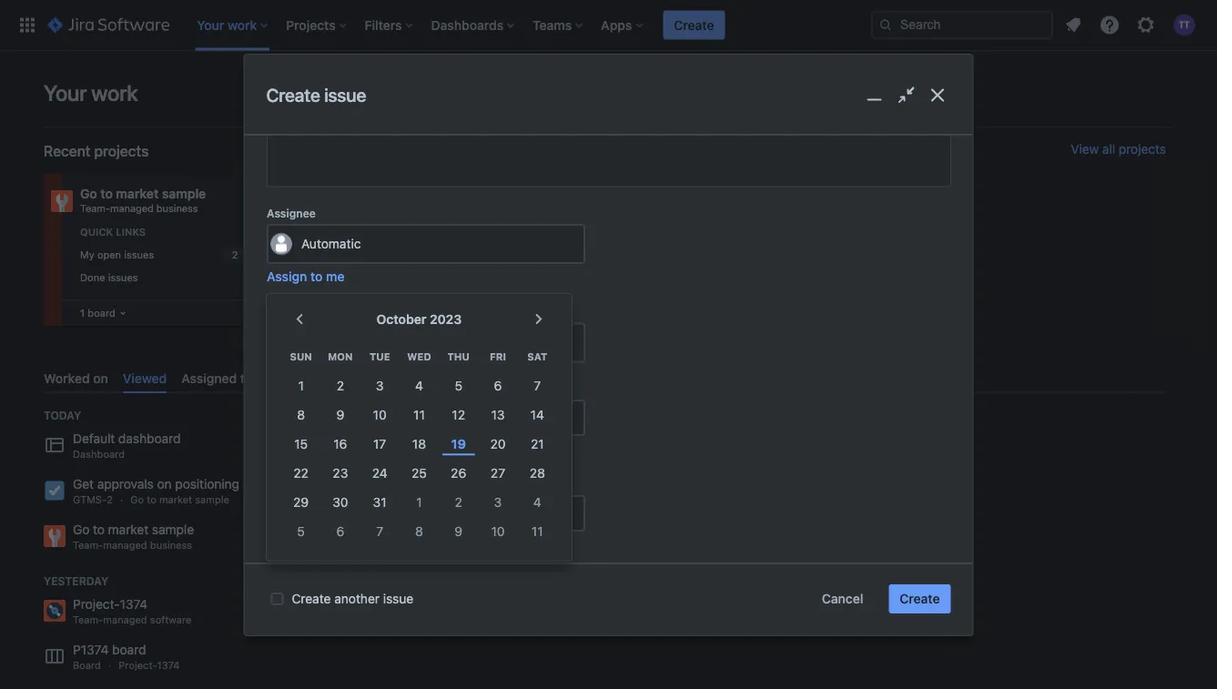 Task type: vqa. For each thing, say whether or not it's contained in the screenshot.
Due on the left bottom
yes



Task type: locate. For each thing, give the bounding box(es) containing it.
1 open from the left
[[97, 249, 121, 260]]

2 open from the left
[[327, 249, 350, 260]]

date
[[290, 551, 314, 564]]

1 horizontal spatial 11
[[532, 524, 543, 539]]

2 down approvals
[[107, 494, 113, 506]]

issue up "is"
[[324, 84, 366, 105]]

jira software image
[[47, 14, 170, 36], [47, 14, 170, 36]]

Description - Main content area, start typing to enter text. text field
[[298, 117, 919, 139]]

clear image
[[538, 506, 552, 521]]

0 horizontal spatial 2 button
[[321, 372, 360, 401]]

1 links from the left
[[116, 226, 146, 238]]

software up p1374 board board · project-1374
[[150, 614, 191, 626]]

project- down the board
[[119, 660, 157, 671]]

22
[[293, 466, 309, 481]]

7 row from the top
[[281, 517, 557, 546]]

1 quick from the left
[[80, 226, 113, 238]]

links down my kanban project link
[[574, 226, 605, 238]]

1 my open issues from the left
[[80, 249, 154, 260]]

2 vertical spatial 1374
[[157, 660, 180, 671]]

2 horizontal spatial my open issues
[[539, 249, 613, 260]]

sample
[[162, 186, 206, 201], [195, 494, 229, 506], [152, 522, 194, 537]]

8
[[297, 408, 305, 423], [415, 524, 423, 539]]

1 vertical spatial 1
[[416, 495, 422, 510]]

0 horizontal spatial 5
[[297, 524, 305, 539]]

2 vertical spatial sample
[[152, 522, 194, 537]]

0 vertical spatial go
[[80, 186, 97, 201]]

8 button right clear image
[[399, 517, 439, 546]]

7 for the topmost 7 button
[[534, 378, 541, 394]]

7 button up 14
[[518, 372, 557, 401]]

1 horizontal spatial 9
[[455, 524, 463, 539]]

go to market sample team-managed business down the recent projects
[[80, 186, 206, 214]]

1 horizontal spatial done issues link
[[306, 267, 481, 288]]

8 down 25 button
[[415, 524, 423, 539]]

tab list containing worked on
[[36, 363, 1173, 393]]

1 done issues link from the left
[[76, 267, 251, 288]]

row containing 8
[[281, 401, 557, 430]]

done
[[80, 271, 105, 283], [309, 271, 334, 283], [539, 271, 564, 283]]

10
[[373, 408, 387, 423], [491, 524, 505, 539]]

open image
[[556, 502, 578, 524]]

0 vertical spatial 1
[[298, 378, 304, 394]]

5 for 5 button to the right
[[455, 378, 462, 394]]

2 quick from the left
[[309, 226, 342, 238]]

2 row from the top
[[281, 372, 557, 401]]

on
[[93, 370, 108, 385], [157, 477, 172, 492]]

2 horizontal spatial done issues
[[539, 271, 597, 283]]

10 up 17 on the bottom of page
[[373, 408, 387, 423]]

due
[[266, 551, 287, 564]]

market down the recent projects
[[116, 186, 159, 201]]

team- up p1374
[[73, 614, 103, 626]]

21
[[531, 437, 544, 452]]

row up '25'
[[281, 430, 557, 459]]

to inside text box
[[415, 120, 426, 135]]

managed down gtms-
[[103, 540, 147, 551]]

0 horizontal spatial 1 button
[[281, 372, 321, 401]]

1 horizontal spatial 7
[[534, 378, 541, 394]]

managed down the recent projects
[[110, 203, 154, 214]]

0 vertical spatial work
[[91, 80, 138, 106]]

2 button
[[321, 372, 360, 401], [439, 488, 478, 517]]

4 button down 28 in the bottom of the page
[[518, 488, 557, 517]]

issue right another
[[383, 591, 413, 606]]

3 my open issues from the left
[[539, 249, 613, 260]]

6 down support
[[336, 524, 344, 539]]

6 row from the top
[[281, 488, 557, 517]]

10 button left clear image
[[478, 517, 518, 546]]

11 down clear image
[[532, 524, 543, 539]]

project-1374 team-managed software up automatic
[[309, 186, 427, 214]]

20 button
[[478, 430, 518, 459]]

27 button
[[478, 459, 518, 488]]

1 vertical spatial 7 button
[[360, 517, 399, 546]]

quick links down kanban at the top left of page
[[539, 226, 605, 238]]

9 button
[[321, 401, 360, 430], [439, 517, 478, 546]]

team- down the recent projects
[[80, 203, 110, 214]]

9 down 26 button
[[455, 524, 463, 539]]

0 vertical spatial 9 button
[[321, 401, 360, 430]]

0 vertical spatial 5
[[455, 378, 462, 394]]

3 down tue
[[376, 378, 384, 394]]

team- up automatic
[[309, 203, 339, 214]]

quick links down assignee
[[309, 226, 375, 238]]

dashboard
[[118, 431, 181, 446]]

1 horizontal spatial on
[[157, 477, 172, 492]]

quick links for team-
[[309, 226, 375, 238]]

9 button down 26 button
[[439, 517, 478, 546]]

3 button down 27
[[478, 488, 518, 517]]

10 for bottommost 10 button
[[491, 524, 505, 539]]

4 down 28 button
[[533, 495, 541, 510]]

quick links down the recent projects
[[80, 226, 146, 238]]

create inside primary element
[[674, 17, 714, 32]]

7 down clear image
[[376, 524, 383, 539]]

get
[[73, 477, 94, 492]]

create button inside primary element
[[663, 10, 725, 40]]

2 done issues link from the left
[[306, 267, 481, 288]]

project- down yesterday
[[73, 597, 120, 612]]

wed
[[407, 351, 431, 363]]

1 vertical spatial work
[[383, 120, 411, 135]]

2 links from the left
[[345, 226, 375, 238]]

row containing 1
[[281, 372, 557, 401]]

1 horizontal spatial 1 button
[[399, 488, 439, 517]]

go down approvals
[[130, 494, 144, 506]]

row up 18
[[281, 401, 557, 430]]

1 my open issues link from the left
[[76, 245, 251, 265]]

on right worked
[[93, 370, 108, 385]]

2 down 26 button
[[455, 495, 462, 510]]

done issues for market
[[80, 271, 138, 283]]

my open issues
[[80, 249, 154, 260], [309, 249, 383, 260], [539, 249, 613, 260]]

links right automatic icon
[[345, 226, 375, 238]]

0 horizontal spatial software
[[150, 614, 191, 626]]

2 my open issues from the left
[[309, 249, 383, 260]]

4 row from the top
[[281, 430, 557, 459]]

1 vertical spatial 7
[[376, 524, 383, 539]]

links for market
[[116, 226, 146, 238]]

my open issues link for sample
[[76, 245, 251, 265]]

3 links from the left
[[574, 226, 605, 238]]

project-1374 team-managed software up the board
[[73, 597, 191, 626]]

30 button
[[321, 488, 360, 517]]

work right the your
[[91, 80, 138, 106]]

to down gtms-
[[93, 522, 105, 537]]

me for assigned to me
[[256, 370, 274, 385]]

0 horizontal spatial my open issues link
[[76, 245, 251, 265]]

software down there is some work to do!
[[386, 203, 427, 214]]

cancel
[[822, 591, 863, 606]]

2 down mon
[[337, 378, 344, 394]]

2 my open issues link from the left
[[306, 245, 481, 265]]

row down october 2023
[[281, 341, 557, 372]]

to down approvals
[[147, 494, 156, 506]]

2 horizontal spatial 2
[[455, 495, 462, 510]]

to right assigned on the bottom
[[240, 370, 252, 385]]

me
[[326, 269, 344, 284], [256, 370, 274, 385]]

exit full screen image
[[893, 82, 919, 108]]

0 vertical spatial 9
[[336, 408, 344, 423]]

11
[[413, 408, 425, 423], [532, 524, 543, 539]]

1 down sun
[[298, 378, 304, 394]]

done for team-
[[309, 271, 334, 283]]

1 done issues from the left
[[80, 271, 138, 283]]

me down terry turtle image
[[256, 370, 274, 385]]

11 button
[[399, 401, 439, 430], [518, 517, 557, 546]]

go down gtms-
[[73, 522, 90, 537]]

october 2023 grid
[[281, 341, 557, 546]]

me inside "button"
[[326, 269, 344, 284]]

5 down 'thu'
[[455, 378, 462, 394]]

7
[[534, 378, 541, 394], [376, 524, 383, 539]]

0 vertical spatial 7
[[534, 378, 541, 394]]

gtms-
[[73, 494, 107, 506]]

10 down 27 button
[[491, 524, 505, 539]]

about
[[298, 442, 327, 455]]

0 horizontal spatial quick links
[[80, 226, 146, 238]]

0 horizontal spatial 4 button
[[399, 372, 439, 401]]

0 horizontal spatial 10
[[373, 408, 387, 423]]

1 vertical spatial 2 button
[[439, 488, 478, 517]]

my open issues link
[[76, 245, 251, 265], [306, 245, 481, 265], [535, 245, 710, 265]]

automatic
[[301, 236, 360, 251]]

links down the recent projects
[[116, 226, 146, 238]]

2 button down mon
[[321, 372, 360, 401]]

open image
[[556, 407, 578, 429]]

1 vertical spatial go
[[130, 494, 144, 506]]

2 horizontal spatial my open issues link
[[535, 245, 710, 265]]

2023
[[430, 312, 462, 327]]

0 horizontal spatial quick
[[80, 226, 113, 238]]

go to market sample team-managed business
[[80, 186, 206, 214], [73, 522, 194, 551]]

market
[[116, 186, 159, 201], [159, 494, 192, 506], [108, 522, 148, 537]]

Search field
[[871, 10, 1053, 40]]

6 button
[[478, 372, 518, 401], [321, 517, 360, 546]]

1374
[[359, 186, 388, 201], [120, 597, 148, 612], [157, 660, 180, 671]]

2 horizontal spatial quick
[[539, 226, 572, 238]]

managed
[[110, 203, 154, 214], [339, 203, 383, 214], [103, 540, 147, 551], [103, 614, 147, 626]]

row down '25'
[[281, 488, 557, 517]]

quick down assignee
[[309, 226, 342, 238]]

11 button down 28 button
[[518, 517, 557, 546]]

1 row from the top
[[281, 341, 557, 372]]

2 quick links from the left
[[309, 226, 375, 238]]

board
[[73, 660, 101, 671]]

7 for bottom 7 button
[[376, 524, 383, 539]]

to right assign
[[310, 269, 322, 284]]

1 horizontal spatial quick links
[[309, 226, 375, 238]]

go to market sample team-managed business down get approvals on positioning gtms-2 · go to market sample
[[73, 522, 194, 551]]

october 2023
[[377, 312, 462, 327]]

1 button
[[281, 372, 321, 401], [399, 488, 439, 517]]

9
[[336, 408, 344, 423], [455, 524, 463, 539]]

quick down kanban at the top left of page
[[539, 226, 572, 238]]

0 horizontal spatial 6
[[336, 524, 344, 539]]

projects right the recent
[[94, 142, 149, 160]]

scrollable content region
[[244, 30, 973, 605]]

my open issues link for managed
[[306, 245, 481, 265]]

0 horizontal spatial open
[[97, 249, 121, 260]]

3 down 27 button
[[494, 495, 502, 510]]

0 vertical spatial 3 button
[[360, 372, 399, 401]]

0 horizontal spatial 8 button
[[281, 401, 321, 430]]

project- up assignee
[[309, 186, 359, 201]]

market inside get approvals on positioning gtms-2 · go to market sample
[[159, 494, 192, 506]]

1 vertical spatial 8 button
[[399, 517, 439, 546]]

1 horizontal spatial me
[[326, 269, 344, 284]]

1 quick links from the left
[[80, 226, 146, 238]]

11 up 18
[[413, 408, 425, 423]]

1 down 25 button
[[416, 495, 422, 510]]

october
[[377, 312, 426, 327]]

1 vertical spatial 1374
[[120, 597, 148, 612]]

go inside get approvals on positioning gtms-2 · go to market sample
[[130, 494, 144, 506]]

1 button down sun
[[281, 372, 321, 401]]

11 for the rightmost 11 button
[[532, 524, 543, 539]]

assign
[[266, 269, 307, 284]]

12
[[452, 408, 465, 423]]

done issues link
[[76, 267, 251, 288], [306, 267, 481, 288], [535, 267, 710, 288]]

2 done issues from the left
[[309, 271, 367, 283]]

3 button down tue
[[360, 372, 399, 401]]

0 horizontal spatial 11 button
[[399, 401, 439, 430]]

to left "do!" at the left top of page
[[415, 120, 426, 135]]

0 vertical spatial 11
[[413, 408, 425, 423]]

2 vertical spatial project-
[[119, 660, 157, 671]]

0 vertical spatial 3
[[376, 378, 384, 394]]

1 horizontal spatial 4 button
[[518, 488, 557, 517]]

1 button down '25'
[[399, 488, 439, 517]]

1 horizontal spatial 1
[[416, 495, 422, 510]]

1 vertical spatial issue
[[383, 591, 413, 606]]

work
[[91, 80, 138, 106], [383, 120, 411, 135]]

create
[[674, 17, 714, 32], [266, 84, 320, 105], [292, 591, 331, 606], [900, 591, 940, 606]]

· down approvals
[[120, 494, 123, 506]]

1 horizontal spatial 3 button
[[478, 488, 518, 517]]

recent
[[44, 142, 91, 160]]

1 horizontal spatial 7 button
[[518, 372, 557, 401]]

your work
[[44, 80, 138, 106]]

4 button down wed
[[399, 372, 439, 401]]

3
[[376, 378, 384, 394], [494, 495, 502, 510]]

8 button up '15'
[[281, 401, 321, 430]]

26 button
[[439, 459, 478, 488]]

1 vertical spatial sample
[[195, 494, 229, 506]]

10 for 10 button to the left
[[373, 408, 387, 423]]

7 button down 31 on the bottom of the page
[[360, 517, 399, 546]]

31
[[373, 495, 387, 510]]

14 button
[[518, 401, 557, 430]]

4
[[415, 378, 423, 394], [533, 495, 541, 510]]

0 vertical spatial 4 button
[[399, 372, 439, 401]]

4 down wed
[[415, 378, 423, 394]]

1 horizontal spatial 2
[[337, 378, 344, 394]]

5 down customer- on the bottom left of page
[[297, 524, 305, 539]]

1 horizontal spatial links
[[345, 226, 375, 238]]

row down 31 on the bottom of the page
[[281, 517, 557, 546]]

go
[[80, 186, 97, 201], [130, 494, 144, 506], [73, 522, 90, 537]]

0 horizontal spatial issue
[[324, 84, 366, 105]]

market down approvals
[[108, 522, 148, 537]]

row group containing 1
[[281, 372, 557, 546]]

tab list
[[36, 363, 1173, 393]]

go down the recent projects
[[80, 186, 97, 201]]

0 vertical spatial 6
[[494, 378, 502, 394]]

1 horizontal spatial my open issues link
[[306, 245, 481, 265]]

10 button up 17 on the bottom of page
[[360, 401, 399, 430]]

9 right low
[[336, 408, 344, 423]]

7 down the sat
[[534, 378, 541, 394]]

1374 right the board
[[157, 660, 180, 671]]

6 down fri
[[494, 378, 502, 394]]

0 horizontal spatial 3
[[376, 378, 384, 394]]

discard & close image
[[925, 82, 951, 108]]

row group
[[281, 372, 557, 546]]

projects right all
[[1119, 142, 1166, 157]]

3 row from the top
[[281, 401, 557, 430]]

create button
[[663, 10, 725, 40], [889, 584, 951, 614]]

2 horizontal spatial quick links
[[539, 226, 605, 238]]

1 horizontal spatial open
[[327, 249, 350, 260]]

minimize image
[[861, 82, 887, 108]]

1 horizontal spatial work
[[383, 120, 411, 135]]

1 vertical spatial ·
[[108, 660, 111, 671]]

next month, november 2023 image
[[528, 309, 550, 330]]

0 horizontal spatial 3 button
[[360, 372, 399, 401]]

quick down the recent projects
[[80, 226, 113, 238]]

me down automatic
[[326, 269, 344, 284]]

to down the recent projects
[[100, 186, 113, 201]]

2 done from the left
[[309, 271, 334, 283]]

quick links
[[80, 226, 146, 238], [309, 226, 375, 238], [539, 226, 605, 238]]

12 button
[[439, 401, 478, 430]]

6 button up 13
[[478, 372, 518, 401]]

1 horizontal spatial 10 button
[[478, 517, 518, 546]]

11 button up 18
[[399, 401, 439, 430]]

all
[[1102, 142, 1115, 157]]

1 done from the left
[[80, 271, 105, 283]]

15 button
[[281, 430, 321, 459]]

0 horizontal spatial projects
[[94, 142, 149, 160]]

0 vertical spatial 10
[[373, 408, 387, 423]]

1 vertical spatial 9
[[455, 524, 463, 539]]

· right the board
[[108, 660, 111, 671]]

3 my open issues link from the left
[[535, 245, 710, 265]]

0 vertical spatial 8 button
[[281, 401, 321, 430]]

8 up '15'
[[297, 408, 305, 423]]

customer-support
[[281, 506, 373, 519]]

clear image
[[377, 506, 392, 521]]

on inside get approvals on positioning gtms-2 · go to market sample
[[157, 477, 172, 492]]

team-
[[80, 203, 110, 214], [309, 203, 339, 214], [73, 540, 103, 551], [73, 614, 103, 626]]

0 horizontal spatial links
[[116, 226, 146, 238]]

row
[[281, 341, 557, 372], [281, 372, 557, 401], [281, 401, 557, 430], [281, 430, 557, 459], [281, 459, 557, 488], [281, 488, 557, 517], [281, 517, 557, 546]]

10 button
[[360, 401, 399, 430], [478, 517, 518, 546]]

labels
[[266, 478, 301, 491]]

starred
[[312, 370, 357, 385]]

row containing 15
[[281, 430, 557, 459]]

0 vertical spatial 10 button
[[360, 401, 399, 430]]

my kanban project
[[539, 186, 653, 201]]

dashboard
[[73, 448, 125, 460]]

yesterday
[[44, 575, 108, 587]]

0 horizontal spatial 4
[[415, 378, 423, 394]]

0 horizontal spatial 2
[[107, 494, 113, 506]]

0 horizontal spatial 7 button
[[360, 517, 399, 546]]

5 button up date at the bottom left
[[281, 517, 321, 546]]

1374 up the board
[[120, 597, 148, 612]]

create another issue
[[292, 591, 413, 606]]

1374 up automatic
[[359, 186, 388, 201]]

links for team-
[[345, 226, 375, 238]]

5 row from the top
[[281, 459, 557, 488]]

1 horizontal spatial 9 button
[[439, 517, 478, 546]]

0 horizontal spatial 11
[[413, 408, 425, 423]]

5 for the bottom 5 button
[[297, 524, 305, 539]]

· inside get approvals on positioning gtms-2 · go to market sample
[[120, 494, 123, 506]]

approvals
[[97, 477, 154, 492]]

1 horizontal spatial ·
[[120, 494, 123, 506]]

on right approvals
[[157, 477, 172, 492]]

9 button up 16
[[321, 401, 360, 430]]

market down positioning
[[159, 494, 192, 506]]

2 button down 26
[[439, 488, 478, 517]]

quick for team-
[[309, 226, 342, 238]]

1 horizontal spatial 6 button
[[478, 372, 518, 401]]



Task type: describe. For each thing, give the bounding box(es) containing it.
do!
[[430, 120, 449, 135]]

my kanban project link
[[510, 186, 710, 215]]

0 horizontal spatial 1
[[298, 378, 304, 394]]

1 vertical spatial 9 button
[[439, 517, 478, 546]]

row group inside scrollable content region
[[281, 372, 557, 546]]

mon
[[328, 351, 353, 363]]

1 horizontal spatial 8
[[415, 524, 423, 539]]

there is some work to do!
[[298, 120, 449, 135]]

1 vertical spatial project-
[[73, 597, 120, 612]]

25
[[411, 466, 427, 481]]

3 quick from the left
[[539, 226, 572, 238]]

1 horizontal spatial create button
[[889, 584, 951, 614]]

0 horizontal spatial 9
[[336, 408, 344, 423]]

3 for 3 button to the top
[[376, 378, 384, 394]]

14
[[530, 408, 544, 423]]

17
[[373, 437, 386, 452]]

1 vertical spatial 5 button
[[281, 517, 321, 546]]

28 button
[[518, 459, 557, 488]]

19
[[451, 437, 466, 452]]

0 vertical spatial market
[[116, 186, 159, 201]]

row containing 22
[[281, 459, 557, 488]]

done for market
[[80, 271, 105, 283]]

open for team-
[[327, 249, 350, 260]]

29 button
[[281, 488, 321, 517]]

19 button
[[439, 430, 478, 459]]

31 button
[[360, 488, 399, 517]]

1374 inside p1374 board board · project-1374
[[157, 660, 180, 671]]

1 vertical spatial 4
[[533, 495, 541, 510]]

0 vertical spatial 1 button
[[281, 372, 321, 401]]

work inside 'there is some work to do!' text box
[[383, 120, 411, 135]]

1 horizontal spatial 2 button
[[439, 488, 478, 517]]

11 for 11 button to the left
[[413, 408, 425, 423]]

recent projects
[[44, 142, 149, 160]]

my open issues for team-
[[309, 249, 383, 260]]

assigned
[[181, 370, 237, 385]]

0 horizontal spatial on
[[93, 370, 108, 385]]

is
[[335, 120, 345, 135]]

1 horizontal spatial issue
[[383, 591, 413, 606]]

search image
[[878, 18, 893, 32]]

my for my kanban project link
[[539, 186, 557, 201]]

my for my open issues link for sample
[[80, 249, 94, 260]]

3 open from the left
[[556, 249, 580, 260]]

sat
[[527, 351, 547, 363]]

positioning
[[175, 477, 239, 492]]

tue
[[369, 351, 390, 363]]

0 vertical spatial issue
[[324, 84, 366, 105]]

default
[[73, 431, 115, 446]]

0 horizontal spatial 8
[[297, 408, 305, 423]]

1 vertical spatial software
[[150, 614, 191, 626]]

25 button
[[399, 459, 439, 488]]

1 vertical spatial 4 button
[[518, 488, 557, 517]]

previous month, september 2023 image
[[289, 309, 310, 330]]

20
[[490, 437, 506, 452]]

done issues for team-
[[309, 271, 367, 283]]

view all projects link
[[1071, 142, 1166, 160]]

board
[[112, 642, 146, 657]]

3 done issues link from the left
[[535, 267, 710, 288]]

0 horizontal spatial 1374
[[120, 597, 148, 612]]

1 horizontal spatial 5 button
[[439, 372, 478, 401]]

2 inside get approvals on positioning gtms-2 · go to market sample
[[107, 494, 113, 506]]

create issue
[[266, 84, 366, 105]]

row containing 5
[[281, 517, 557, 546]]

sun
[[290, 351, 312, 363]]

customer-
[[281, 506, 334, 519]]

team- up yesterday
[[73, 540, 103, 551]]

create banner
[[0, 0, 1217, 51]]

23
[[333, 466, 348, 481]]

to inside "button"
[[310, 269, 322, 284]]

due date
[[266, 551, 314, 564]]

13
[[491, 408, 505, 423]]

row containing sun
[[281, 341, 557, 372]]

quick links for market
[[80, 226, 146, 238]]

22 button
[[281, 459, 321, 488]]

my for managed's my open issues link
[[309, 249, 324, 260]]

2 horizontal spatial 1374
[[359, 186, 388, 201]]

1 horizontal spatial software
[[386, 203, 427, 214]]

today
[[44, 409, 81, 422]]

1 horizontal spatial 11 button
[[518, 517, 557, 546]]

0 vertical spatial 2 button
[[321, 372, 360, 401]]

1 vertical spatial 1 button
[[399, 488, 439, 517]]

automatic image
[[270, 233, 292, 255]]

levels
[[369, 442, 398, 455]]

create issue dialog
[[244, 30, 973, 635]]

2 vertical spatial market
[[108, 522, 148, 537]]

view all projects
[[1071, 142, 1166, 157]]

0 vertical spatial business
[[156, 203, 198, 214]]

0 vertical spatial 6 button
[[478, 372, 518, 401]]

thu
[[447, 351, 470, 363]]

2 vertical spatial go
[[73, 522, 90, 537]]

learn
[[266, 442, 295, 455]]

30
[[332, 495, 348, 510]]

23 button
[[321, 459, 360, 488]]

0 vertical spatial sample
[[162, 186, 206, 201]]

learn about priority levels link
[[266, 442, 398, 455]]

18
[[412, 437, 426, 452]]

0 vertical spatial project-
[[309, 186, 359, 201]]

15
[[294, 437, 308, 452]]

1 horizontal spatial project-1374 team-managed software
[[309, 186, 427, 214]]

1 horizontal spatial 8 button
[[399, 517, 439, 546]]

default dashboard dashboard
[[73, 431, 181, 460]]

get approvals on positioning gtms-2 · go to market sample
[[73, 477, 239, 506]]

cancel button
[[811, 584, 874, 614]]

primary element
[[11, 0, 871, 51]]

0 vertical spatial go to market sample team-managed business
[[80, 186, 206, 214]]

there
[[298, 120, 332, 135]]

assign to me
[[266, 269, 344, 284]]

view
[[1071, 142, 1099, 157]]

done issues link for sample
[[76, 267, 251, 288]]

terry turtle image
[[270, 332, 292, 353]]

done issues link for managed
[[306, 267, 481, 288]]

27
[[491, 466, 505, 481]]

row containing 29
[[281, 488, 557, 517]]

1 horizontal spatial 6
[[494, 378, 502, 394]]

support
[[334, 506, 373, 519]]

1 vertical spatial go to market sample team-managed business
[[73, 522, 194, 551]]

1 vertical spatial 6
[[336, 524, 344, 539]]

29
[[293, 495, 309, 510]]

worked on
[[44, 370, 108, 385]]

26
[[451, 466, 466, 481]]

my open issues for market
[[80, 249, 154, 260]]

1 horizontal spatial projects
[[1119, 142, 1166, 157]]

turtle
[[335, 335, 368, 350]]

me for assign to me
[[326, 269, 344, 284]]

24 button
[[360, 459, 399, 488]]

sample inside get approvals on positioning gtms-2 · go to market sample
[[195, 494, 229, 506]]

viewed
[[123, 370, 167, 385]]

assignee
[[266, 206, 315, 219]]

to inside get approvals on positioning gtms-2 · go to market sample
[[147, 494, 156, 506]]

another
[[334, 591, 380, 606]]

worked
[[44, 370, 90, 385]]

terry
[[301, 335, 331, 350]]

your
[[44, 80, 87, 106]]

17 button
[[360, 430, 399, 459]]

3 for rightmost 3 button
[[494, 495, 502, 510]]

project
[[610, 186, 653, 201]]

3 done issues from the left
[[539, 271, 597, 283]]

24
[[372, 466, 387, 481]]

terry turtle
[[301, 335, 368, 350]]

fri
[[490, 351, 506, 363]]

project- inside p1374 board board · project-1374
[[119, 660, 157, 671]]

assign to me button
[[266, 267, 344, 286]]

0 horizontal spatial 10 button
[[360, 401, 399, 430]]

3 done from the left
[[539, 271, 564, 283]]

my for 1st my open issues link from right
[[539, 249, 553, 260]]

managed up the board
[[103, 614, 147, 626]]

1 vertical spatial project-1374 team-managed software
[[73, 597, 191, 626]]

managed up automatic
[[339, 203, 383, 214]]

priority
[[330, 442, 366, 455]]

quick for market
[[80, 226, 113, 238]]

reporter
[[266, 305, 313, 318]]

18 button
[[399, 430, 439, 459]]

3 quick links from the left
[[539, 226, 605, 238]]

21 button
[[518, 430, 557, 459]]

open for market
[[97, 249, 121, 260]]

kanban
[[560, 186, 606, 201]]

priority
[[266, 382, 306, 395]]

16
[[333, 437, 347, 452]]

1 vertical spatial business
[[150, 540, 192, 551]]

p1374 board board · project-1374
[[73, 642, 180, 671]]

0 horizontal spatial 6 button
[[321, 517, 360, 546]]

13 button
[[478, 401, 518, 430]]

1 vertical spatial 10 button
[[478, 517, 518, 546]]

16 button
[[321, 430, 360, 459]]

· inside p1374 board board · project-1374
[[108, 660, 111, 671]]

0 vertical spatial 7 button
[[518, 372, 557, 401]]



